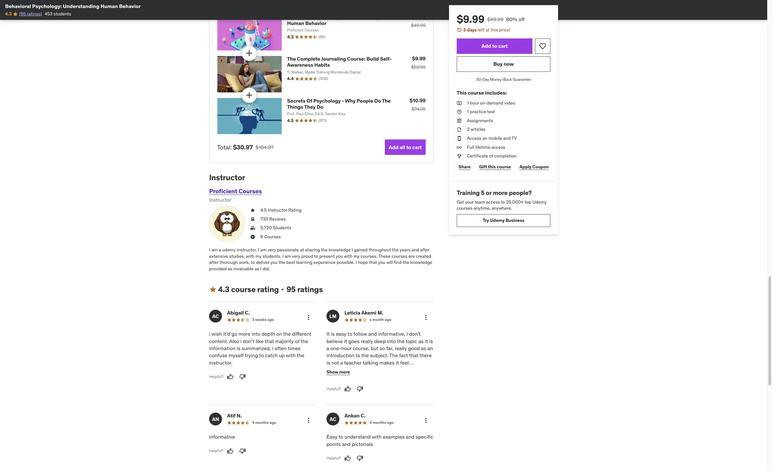 Task type: vqa. For each thing, say whether or not it's contained in the screenshot.


Task type: locate. For each thing, give the bounding box(es) containing it.
add to cart button
[[457, 38, 533, 54]]

course for includes:
[[468, 90, 485, 96]]

ac
[[212, 313, 219, 320], [330, 416, 337, 423]]

2 1 from the top
[[468, 109, 469, 115]]

behavior inside behavioral psychology: understanding human behavior proficient courses
[[306, 20, 327, 26]]

453
[[45, 11, 52, 17]]

really up course,
[[361, 338, 373, 345]]

mark review by ankan c. as unhelpful image
[[357, 456, 363, 462]]

1 horizontal spatial of
[[490, 153, 494, 159]]

courses inside behavioral psychology: understanding human behavior proficient courses
[[305, 28, 319, 32]]

1 horizontal spatial very
[[292, 254, 301, 259]]

mark review by atif n. as unhelpful image
[[239, 448, 246, 455]]

3 right alarm icon
[[464, 27, 466, 33]]

xsmall image for 1 practice test
[[457, 109, 462, 115]]

wishlist image
[[539, 42, 547, 50]]

impersonal,
[[327, 367, 354, 374]]

medium image
[[209, 286, 217, 294]]

xsmall image for certificate of completion
[[457, 153, 462, 159]]

add inside add all to cart button
[[389, 144, 399, 150]]

don't
[[410, 331, 421, 338], [243, 338, 255, 345]]

at up "proud"
[[300, 247, 304, 253]]

0 horizontal spatial courses
[[239, 188, 262, 195]]

as left an on the bottom right
[[422, 346, 427, 352]]

2 horizontal spatial i
[[272, 346, 274, 352]]

1 horizontal spatial psychology:
[[314, 14, 343, 20]]

psychology: for behavioral psychology: understanding human behavior
[[32, 3, 62, 9]]

1 horizontal spatial after
[[327, 381, 338, 388]]

instructor. down confuse
[[209, 360, 233, 366]]

0 horizontal spatial 4
[[252, 421, 255, 426]]

0 vertical spatial some
[[398, 381, 410, 388]]

of inside i wish it'd go more into depth on the different content. also i don't like that majority of the information is summarized, i often times confuse myself trying to catch up with the instructor.
[[295, 338, 300, 345]]

0 horizontal spatial 4 months ago
[[252, 421, 277, 426]]

xsmall image left access
[[457, 135, 462, 142]]

of
[[307, 98, 313, 104]]

$49.99 for $9.99 $49.99
[[412, 22, 426, 28]]

lm
[[330, 313, 337, 320]]

courses up find
[[392, 254, 408, 259]]

(308)
[[319, 76, 328, 81]]

2 months from the left
[[373, 421, 387, 426]]

0 horizontal spatial after
[[209, 260, 219, 266]]

and right 'points'
[[342, 441, 351, 448]]

is inside i wish it'd go more into depth on the different content. also i don't like that majority of the information is summarized, i often times confuse myself trying to catch up with the instructor.
[[237, 346, 241, 352]]

i
[[209, 247, 211, 253], [258, 247, 260, 253], [352, 247, 353, 253], [283, 254, 284, 259], [356, 260, 357, 266], [261, 266, 262, 272], [407, 331, 408, 338], [372, 374, 373, 381]]

content.
[[209, 338, 228, 345]]

ac for ankan
[[330, 416, 337, 423]]

1 horizontal spatial add
[[482, 43, 492, 49]]

after down has
[[327, 381, 338, 388]]

1
[[468, 100, 469, 106], [468, 109, 469, 115]]

0 horizontal spatial course
[[231, 285, 256, 295]]

0 vertical spatial c.
[[245, 310, 250, 316]]

more right the go
[[239, 331, 251, 338]]

yourself.
[[341, 396, 360, 402]]

0 vertical spatial proficient
[[287, 28, 304, 32]]

gift this course
[[480, 164, 511, 170]]

are
[[409, 254, 415, 259]]

i up deliver
[[258, 247, 260, 253]]

courses down 5,720 students
[[265, 234, 281, 240]]

1 vertical spatial ac
[[330, 416, 337, 423]]

0 vertical spatial instructor.
[[237, 247, 257, 253]]

1 for 1 hour on-demand video
[[468, 100, 469, 106]]

0 horizontal spatial 4.3
[[5, 11, 12, 17]]

prof.
[[287, 111, 295, 116]]

have
[[386, 381, 396, 388]]

up
[[279, 353, 285, 359]]

1 vertical spatial i
[[241, 338, 242, 345]]

examples
[[383, 434, 405, 441]]

0 vertical spatial understanding
[[63, 3, 99, 9]]

xsmall image down the proficient courses instructor
[[250, 207, 256, 214]]

$9.99 for $9.99 $49.99 80% off
[[457, 13, 485, 26]]

xsmall image left the practice
[[457, 109, 462, 115]]

0 vertical spatial 3
[[464, 27, 466, 33]]

paul
[[296, 111, 304, 116]]

xsmall image
[[457, 100, 462, 106], [457, 109, 462, 115], [457, 118, 462, 124], [457, 127, 462, 133], [457, 135, 462, 142], [457, 144, 462, 151], [250, 216, 256, 223]]

the inside secrets of psychology - why people do the things they do prof. paul cline, ed.d, sandor kiss
[[382, 98, 391, 104]]

to inside i wish it'd go more into depth on the different content. also i don't like that majority of the information is summarized, i often times confuse myself trying to catch up with the instructor.
[[259, 353, 264, 359]]

1 vertical spatial but
[[348, 389, 356, 395]]

am
[[212, 247, 218, 253], [261, 247, 267, 253], [285, 254, 291, 259]]

xsmall image for 5,720 students
[[250, 225, 256, 231]]

cart down price!
[[499, 43, 508, 49]]

2 vertical spatial i
[[272, 346, 274, 352]]

0 vertical spatial behavior
[[119, 3, 141, 9]]

psychology: up (95)
[[314, 14, 343, 20]]

1 horizontal spatial 4
[[370, 421, 372, 426]]

1 horizontal spatial i
[[241, 338, 242, 345]]

this
[[457, 90, 467, 96]]

4.3 right medium icon
[[218, 285, 230, 295]]

to down sharing
[[314, 254, 319, 259]]

0 vertical spatial add
[[482, 43, 492, 49]]

0 horizontal spatial 3
[[252, 318, 255, 322]]

courses up (95)
[[305, 28, 319, 32]]

gift this course link
[[478, 161, 513, 174]]

add down 3 days left at this price!
[[482, 43, 492, 49]]

1 horizontal spatial courses
[[265, 234, 281, 240]]

i up catch
[[272, 346, 274, 352]]

1 horizontal spatial behavior
[[306, 20, 327, 26]]

ac for abigail
[[212, 313, 219, 320]]

5,720
[[261, 225, 272, 231]]

gained
[[354, 247, 368, 253]]

xsmall image left assignments
[[457, 118, 462, 124]]

people?
[[509, 189, 532, 197]]

course down invaluable
[[231, 285, 256, 295]]

and
[[504, 135, 511, 141], [412, 247, 420, 253], [369, 331, 377, 338], [406, 434, 415, 441], [342, 441, 351, 448]]

atif n.
[[227, 413, 242, 419]]

that inside i am a udemy instructor. i am very passionate at sharing the knowledge i gained throughout the years and after extensive studies, with my students. i am very proud to present you with my courses. these courses are created after thorough work, to deliver you the best learning experience possible. i hope that you will find the knowledge provided as invaluable as i did.
[[369, 260, 377, 266]]

instructor
[[209, 173, 245, 183], [209, 197, 232, 203], [268, 207, 288, 213]]

0 vertical spatial of
[[490, 153, 494, 159]]

alarm image
[[457, 27, 462, 32]]

xsmall image left 2
[[457, 127, 462, 133]]

months for c.
[[373, 421, 387, 426]]

add inside add to cart button
[[482, 43, 492, 49]]

courses inside i am a udemy instructor. i am very passionate at sharing the knowledge i gained throughout the years and after extensive studies, with my students. i am very proud to present you with my courses. these courses are created after thorough work, to deliver you the best learning experience possible. i hope that you will find the knowledge provided as invaluable as i did.
[[392, 254, 408, 259]]

at right left
[[486, 27, 490, 33]]

0 vertical spatial behavioral
[[5, 3, 31, 9]]

1 horizontal spatial c.
[[361, 413, 366, 419]]

instructor. inside i am a udemy instructor. i am very passionate at sharing the knowledge i gained throughout the years and after extensive studies, with my students. i am very proud to present you with my courses. these courses are created after thorough work, to deliver you the best learning experience possible. i hope that you will find the knowledge provided as invaluable as i did.
[[237, 247, 257, 253]]

xsmall image left 733
[[250, 216, 256, 223]]

1 vertical spatial more
[[239, 331, 251, 338]]

1 horizontal spatial instructor.
[[237, 247, 257, 253]]

1 vertical spatial at
[[300, 247, 304, 253]]

2 vertical spatial course
[[231, 285, 256, 295]]

the complete journaling course: build self- awareness habits tj walker, media training worldwide digital
[[287, 56, 392, 74]]

find
[[394, 260, 402, 266]]

$9.99 inside the $9.99 $59.99
[[412, 55, 426, 62]]

psychology: inside behavioral psychology: understanding human behavior proficient courses
[[314, 14, 343, 20]]

4 months ago for ankan c.
[[370, 421, 394, 426]]

behavioral psychology: understanding human behavior proficient courses
[[287, 14, 379, 32]]

behavior for behavioral psychology: understanding human behavior
[[119, 3, 141, 9]]

akemi
[[362, 310, 377, 316]]

4.5 for 4.5 instructor rating
[[261, 207, 267, 213]]

ac up wish
[[212, 313, 219, 320]]

0 horizontal spatial $49.99
[[412, 22, 426, 28]]

4 months ago for atif n.
[[252, 421, 277, 426]]

now
[[504, 61, 514, 67]]

xsmall image for 1 hour on-demand video
[[457, 100, 462, 106]]

0 horizontal spatial really
[[361, 338, 373, 345]]

wish
[[212, 331, 222, 338]]

completion
[[495, 153, 517, 159]]

2 vertical spatial courses
[[265, 234, 281, 240]]

mobile
[[489, 135, 503, 141]]

1 vertical spatial the
[[382, 98, 391, 104]]

do right people
[[375, 98, 381, 104]]

0 horizontal spatial 4.5
[[261, 207, 267, 213]]

c. right 'ankan'
[[361, 413, 366, 419]]

4 for atif n.
[[252, 421, 255, 426]]

1 1 from the top
[[468, 100, 469, 106]]

1 horizontal spatial proficient
[[287, 28, 304, 32]]

2 horizontal spatial after
[[421, 247, 430, 253]]

human inside behavioral psychology: understanding human behavior proficient courses
[[287, 20, 304, 26]]

this
[[491, 27, 499, 33], [488, 164, 496, 170]]

3 weeks ago
[[252, 318, 274, 322]]

buy now
[[494, 61, 514, 67]]

hour inside it is easy to follow and informative, i don't believe it goes really deep into the topic as it is a one-hour course, but so far, really good as an introduction to the subject. the fact that there is not a teacher talking makes it feel impersonal, its upside is that as it's a narrator it has clear speech. i really enjoy the quizzes after the lessons, it could have some extra material, but you can definitely make some notes yourself.
[[342, 346, 352, 352]]

and up are
[[412, 247, 420, 253]]

to down course,
[[356, 353, 361, 359]]

2 4 months ago from the left
[[370, 421, 394, 426]]

price!
[[500, 27, 511, 33]]

into down informative,
[[387, 338, 396, 345]]

971 reviews element
[[319, 118, 327, 124]]

am up extensive
[[212, 247, 218, 253]]

more
[[493, 189, 508, 197], [239, 331, 251, 338], [340, 370, 350, 375]]

of down "full lifetime access"
[[490, 153, 494, 159]]

0 horizontal spatial more
[[239, 331, 251, 338]]

the right people
[[382, 98, 391, 104]]

a up extensive
[[219, 247, 221, 253]]

1 horizontal spatial 4 months ago
[[370, 421, 394, 426]]

some down extra
[[412, 389, 425, 395]]

to down 3 days left at this price!
[[493, 43, 498, 49]]

1 horizontal spatial but
[[371, 346, 379, 352]]

xsmall image left 5,720
[[250, 225, 256, 231]]

you
[[336, 254, 343, 259], [271, 260, 278, 266], [379, 260, 386, 266], [357, 389, 365, 395]]

4
[[252, 421, 255, 426], [370, 421, 372, 426]]

can
[[366, 389, 375, 395]]

training up the (308)
[[316, 70, 330, 74]]

95 reviews element
[[319, 34, 326, 40]]

behavioral for behavioral psychology: understanding human behavior proficient courses
[[287, 14, 313, 20]]

notes
[[327, 396, 340, 402]]

passionate
[[277, 247, 299, 253]]

cart right all
[[413, 144, 422, 150]]

4.3 up awareness
[[287, 34, 294, 40]]

and up the deep
[[369, 331, 377, 338]]

courses inside the proficient courses instructor
[[239, 188, 262, 195]]

0 horizontal spatial hour
[[342, 346, 352, 352]]

4.3 for (95 ratings)
[[5, 11, 12, 17]]

1 vertical spatial 4.3
[[287, 34, 294, 40]]

training inside the complete journaling course: build self- awareness habits tj walker, media training worldwide digital
[[316, 70, 330, 74]]

4.3 left (95
[[5, 11, 12, 17]]

some up make
[[398, 381, 410, 388]]

0 horizontal spatial at
[[300, 247, 304, 253]]

xsmall image up share
[[457, 153, 462, 159]]

this right gift
[[488, 164, 496, 170]]

is
[[331, 331, 335, 338], [430, 338, 433, 345], [237, 346, 241, 352], [327, 360, 331, 366], [378, 367, 382, 374]]

1 vertical spatial human
[[287, 20, 304, 26]]

month
[[373, 318, 384, 322]]

course down completion
[[497, 164, 511, 170]]

different
[[292, 331, 312, 338]]

test
[[488, 109, 495, 115]]

more right has
[[340, 370, 350, 375]]

0 vertical spatial courses
[[305, 28, 319, 32]]

to down summarized,
[[259, 353, 264, 359]]

with inside i wish it'd go more into depth on the different content. also i don't like that majority of the information is summarized, i often times confuse myself trying to catch up with the instructor.
[[286, 353, 296, 359]]

3 for 3 weeks ago
[[252, 318, 255, 322]]

1 horizontal spatial 4.5
[[287, 118, 294, 124]]

and inside i am a udemy instructor. i am very passionate at sharing the knowledge i gained throughout the years and after extensive studies, with my students. i am very proud to present you with my courses. these courses are created after thorough work, to deliver you the best learning experience possible. i hope that you will find the knowledge provided as invaluable as i did.
[[412, 247, 420, 253]]

ago for abigail c.
[[268, 318, 274, 322]]

1 horizontal spatial months
[[373, 421, 387, 426]]

0 horizontal spatial add
[[389, 144, 399, 150]]

1 my from the left
[[256, 254, 262, 259]]

that down depth
[[265, 338, 274, 345]]

$49.99 inside $9.99 $49.99 80% off
[[488, 16, 504, 22]]

1 vertical spatial don't
[[243, 338, 255, 345]]

has
[[331, 374, 339, 381]]

and inside it is easy to follow and informative, i don't believe it goes really deep into the topic as it is a one-hour course, but so far, really good as an introduction to the subject. the fact that there is not a teacher talking makes it feel impersonal, its upside is that as it's a narrator it has clear speech. i really enjoy the quizzes after the lessons, it could have some extra material, but you can definitely make some notes yourself.
[[369, 331, 377, 338]]

2 vertical spatial after
[[327, 381, 338, 388]]

to right easy
[[339, 434, 344, 441]]

0 vertical spatial into
[[252, 331, 261, 338]]

1 vertical spatial access
[[487, 199, 500, 205]]

to up anywhere.
[[501, 199, 506, 205]]

3 for 3 days left at this price!
[[464, 27, 466, 33]]

instructor. inside i wish it'd go more into depth on the different content. also i don't like that majority of the information is summarized, i often times confuse myself trying to catch up with the instructor.
[[209, 360, 233, 366]]

mark review by abigail c. as helpful image
[[227, 374, 234, 381]]

narrator
[[412, 367, 430, 374]]

make
[[398, 389, 411, 395]]

proficient inside behavioral psychology: understanding human behavior proficient courses
[[287, 28, 304, 32]]

of up times
[[295, 338, 300, 345]]

1 horizontal spatial knowledge
[[411, 260, 433, 266]]

0 horizontal spatial human
[[101, 3, 118, 9]]

understanding inside behavioral psychology: understanding human behavior proficient courses
[[344, 14, 379, 20]]

buy now button
[[457, 56, 551, 72]]

reviews
[[270, 216, 286, 222]]

2 4 from the left
[[370, 421, 372, 426]]

is down makes
[[378, 367, 382, 374]]

1 vertical spatial behavior
[[306, 20, 327, 26]]

helpful? left mark review by abigail c. as helpful image
[[209, 375, 224, 379]]

behavioral inside behavioral psychology: understanding human behavior proficient courses
[[287, 14, 313, 20]]

0 horizontal spatial courses
[[392, 254, 408, 259]]

very up students. on the left of page
[[268, 247, 276, 253]]

1 vertical spatial behavioral
[[287, 14, 313, 20]]

gift
[[480, 164, 488, 170]]

am up students. on the left of page
[[261, 247, 267, 253]]

complete
[[297, 56, 321, 62]]

1 horizontal spatial really
[[375, 374, 387, 381]]

0 horizontal spatial knowledge
[[329, 247, 351, 253]]

don't up summarized,
[[243, 338, 255, 345]]

a inside i am a udemy instructor. i am very passionate at sharing the knowledge i gained throughout the years and after extensive studies, with my students. i am very proud to present you with my courses. these courses are created after thorough work, to deliver you the best learning experience possible. i hope that you will find the knowledge provided as invaluable as i did.
[[219, 247, 221, 253]]

1 4 from the left
[[252, 421, 255, 426]]

more right or
[[493, 189, 508, 197]]

easy to understand with examples and specific points and pictorials
[[327, 434, 434, 448]]

1 vertical spatial course
[[497, 164, 511, 170]]

1 months from the left
[[255, 421, 269, 426]]

ac up easy
[[330, 416, 337, 423]]

ago for atif n.
[[270, 421, 277, 426]]

xsmall image
[[457, 153, 462, 159], [250, 207, 256, 214], [250, 225, 256, 231], [250, 234, 256, 240], [280, 287, 286, 292]]

apply coupon button
[[518, 161, 551, 174]]

2 vertical spatial 4.3
[[218, 285, 230, 295]]

really up fact
[[395, 346, 407, 352]]

but up 'yourself.'
[[348, 389, 356, 395]]

abigail c.
[[227, 310, 250, 316]]

so
[[380, 346, 385, 352]]

instructor down the proficient courses link
[[209, 197, 232, 203]]

1 horizontal spatial behavioral
[[287, 14, 313, 20]]

1 horizontal spatial my
[[354, 254, 360, 259]]

1 left the practice
[[468, 109, 469, 115]]

add left all
[[389, 144, 399, 150]]

1 horizontal spatial some
[[412, 389, 425, 395]]

more inside training 5 or more people? get your team access to 25,000+ top udemy courses anytime, anywhere.
[[493, 189, 508, 197]]

the down times
[[297, 353, 305, 359]]

1 vertical spatial really
[[395, 346, 407, 352]]

really up "could"
[[375, 374, 387, 381]]

1 vertical spatial add
[[389, 144, 399, 150]]

am down passionate
[[285, 254, 291, 259]]

helpful?
[[209, 375, 224, 379], [327, 387, 341, 392], [209, 449, 224, 454], [327, 456, 341, 461]]

1 vertical spatial 4.5
[[261, 207, 267, 213]]

1 horizontal spatial hour
[[470, 100, 479, 106]]

i left gained
[[352, 247, 353, 253]]

1 horizontal spatial more
[[340, 370, 350, 375]]

2 horizontal spatial 4.3
[[287, 34, 294, 40]]

1 vertical spatial on
[[277, 331, 282, 338]]

off
[[519, 16, 525, 22]]

not
[[332, 360, 339, 366]]

don't inside it is easy to follow and informative, i don't believe it goes really deep into the topic as it is a one-hour course, but so far, really good as an introduction to the subject. the fact that there is not a teacher talking makes it feel impersonal, its upside is that as it's a narrator it has clear speech. i really enjoy the quizzes after the lessons, it could have some extra material, but you can definitely make some notes yourself.
[[410, 331, 421, 338]]

xsmall image for full lifetime access
[[457, 144, 462, 151]]

$9.99 inside the $9.99 $49.99
[[412, 13, 426, 20]]

instructor inside the proficient courses instructor
[[209, 197, 232, 203]]

2 vertical spatial more
[[340, 370, 350, 375]]

understand
[[345, 434, 371, 441]]

4.5 down prof.
[[287, 118, 294, 124]]

733 reviews
[[261, 216, 286, 222]]

abigail
[[227, 310, 244, 316]]

xsmall image for 2 articles
[[457, 127, 462, 133]]

you down lessons,
[[357, 389, 365, 395]]

1 horizontal spatial on
[[483, 135, 488, 141]]

understanding for behavioral psychology: understanding human behavior proficient courses
[[344, 14, 379, 20]]

an
[[212, 416, 219, 423]]

additional actions for review by atif n. image
[[305, 417, 313, 425]]

feel
[[401, 360, 409, 366]]

the down different
[[301, 338, 309, 345]]

1 hour on-demand video
[[468, 100, 516, 106]]

into up like
[[252, 331, 261, 338]]

psychology: up 453
[[32, 3, 62, 9]]

2 my from the left
[[354, 254, 360, 259]]

quizzes
[[410, 374, 427, 381]]

a right it's
[[408, 367, 411, 374]]

the down far,
[[390, 353, 398, 359]]

courses inside training 5 or more people? get your team access to 25,000+ top udemy courses anytime, anywhere.
[[457, 206, 473, 211]]

1 vertical spatial psychology:
[[314, 14, 343, 20]]

is up myself
[[237, 346, 241, 352]]

rating
[[258, 285, 279, 295]]

1 horizontal spatial course
[[468, 90, 485, 96]]

you down students. on the left of page
[[271, 260, 278, 266]]

c. right abigail
[[245, 310, 250, 316]]

hour
[[470, 100, 479, 106], [342, 346, 352, 352]]

0 vertical spatial ac
[[212, 313, 219, 320]]

a down akemi
[[370, 318, 372, 322]]

0 horizontal spatial understanding
[[63, 3, 99, 9]]

4 months ago
[[252, 421, 277, 426], [370, 421, 394, 426]]

proficient courses instructor
[[209, 188, 262, 203]]

the
[[287, 56, 296, 62], [382, 98, 391, 104], [390, 353, 398, 359]]

helpful? for easy to understand with examples and specific points and pictorials
[[327, 456, 341, 461]]

0 horizontal spatial some
[[398, 381, 410, 388]]

xsmall image left the "6"
[[250, 234, 256, 240]]

1 4 months ago from the left
[[252, 421, 277, 426]]

ago for leticia akemi m.
[[385, 318, 392, 322]]

1 vertical spatial into
[[387, 338, 396, 345]]

at inside i am a udemy instructor. i am very passionate at sharing the knowledge i gained throughout the years and after extensive studies, with my students. i am very proud to present you with my courses. these courses are created after thorough work, to deliver you the best learning experience possible. i hope that you will find the knowledge provided as invaluable as i did.
[[300, 247, 304, 253]]

1 vertical spatial courses
[[392, 254, 408, 259]]

after up created on the right bottom of the page
[[421, 247, 430, 253]]

1 vertical spatial hour
[[342, 346, 352, 352]]

1 horizontal spatial 3
[[464, 27, 466, 33]]

0 horizontal spatial udemy
[[490, 218, 505, 224]]

instructor up the proficient courses link
[[209, 173, 245, 183]]

1 horizontal spatial courses
[[457, 206, 473, 211]]

4.3
[[5, 11, 12, 17], [287, 34, 294, 40], [218, 285, 230, 295]]

0 horizontal spatial months
[[255, 421, 269, 426]]

training
[[316, 70, 330, 74], [457, 189, 480, 197]]



Task type: describe. For each thing, give the bounding box(es) containing it.
1 vertical spatial some
[[412, 389, 425, 395]]

add for add to cart
[[482, 43, 492, 49]]

they
[[304, 104, 316, 110]]

with up possible.
[[344, 254, 353, 259]]

training 5 or more people? get your team access to 25,000+ top udemy courses anytime, anywhere.
[[457, 189, 547, 211]]

mark review by abigail c. as unhelpful image
[[239, 374, 246, 381]]

lifetime
[[476, 144, 491, 150]]

on inside i wish it'd go more into depth on the different content. also i don't like that majority of the information is summarized, i often times confuse myself trying to catch up with the instructor.
[[277, 331, 282, 338]]

tv
[[512, 135, 517, 141]]

to inside easy to understand with examples and specific points and pictorials
[[339, 434, 344, 441]]

4.3 for (95)
[[287, 34, 294, 40]]

0 vertical spatial at
[[486, 27, 490, 33]]

2 articles
[[468, 127, 486, 132]]

buy
[[494, 61, 503, 67]]

it up can
[[367, 381, 370, 388]]

as down thorough
[[228, 266, 233, 272]]

the up present
[[321, 247, 328, 253]]

tj
[[287, 70, 291, 74]]

1 for 1 practice test
[[468, 109, 469, 115]]

a right not
[[341, 360, 343, 366]]

your
[[466, 199, 474, 205]]

4 for ankan c.
[[370, 421, 372, 426]]

proficient courses image
[[209, 206, 245, 242]]

mark review by leticia akemi m. as helpful image
[[345, 386, 351, 393]]

i left hope
[[356, 260, 357, 266]]

with inside easy to understand with examples and specific points and pictorials
[[372, 434, 382, 441]]

as left it's
[[394, 367, 399, 374]]

4.5 instructor rating
[[261, 207, 302, 213]]

that inside i wish it'd go more into depth on the different content. also i don't like that majority of the information is summarized, i often times confuse myself trying to catch up with the instructor.
[[265, 338, 274, 345]]

453 students
[[45, 11, 71, 17]]

things
[[287, 104, 304, 110]]

5
[[482, 189, 485, 197]]

teacher
[[345, 360, 362, 366]]

1 vertical spatial udemy
[[490, 218, 505, 224]]

course for rating
[[231, 285, 256, 295]]

0 vertical spatial but
[[371, 346, 379, 352]]

students.
[[263, 254, 282, 259]]

additional actions for review by ankan c. image
[[423, 417, 430, 425]]

1 vertical spatial very
[[292, 254, 301, 259]]

the down clear
[[339, 381, 346, 388]]

that down makes
[[383, 367, 392, 374]]

into inside it is easy to follow and informative, i don't believe it goes really deep into the topic as it is a one-hour course, but so far, really good as an introduction to the subject. the fact that there is not a teacher talking makes it feel impersonal, its upside is that as it's a narrator it has clear speech. i really enjoy the quizzes after the lessons, it could have some extra material, but you can definitely make some notes yourself.
[[387, 338, 396, 345]]

the inside the complete journaling course: build self- awareness habits tj walker, media training worldwide digital
[[287, 56, 296, 62]]

you down these
[[379, 260, 386, 266]]

mark review by leticia akemi m. as unhelpful image
[[357, 386, 363, 393]]

fact
[[400, 353, 408, 359]]

add all to cart
[[389, 144, 422, 150]]

courses for 6
[[265, 234, 281, 240]]

you inside it is easy to follow and informative, i don't believe it goes really deep into the topic as it is a one-hour course, but so far, really good as an introduction to the subject. the fact that there is not a teacher talking makes it feel impersonal, its upside is that as it's a narrator it has clear speech. i really enjoy the quizzes after the lessons, it could have some extra material, but you can definitely make some notes yourself.
[[357, 389, 365, 395]]

business
[[506, 218, 525, 224]]

best
[[287, 260, 295, 266]]

training inside training 5 or more people? get your team access to 25,000+ top udemy courses anytime, anywhere.
[[457, 189, 480, 197]]

4.3 course rating
[[218, 285, 279, 295]]

c. for ankan c.
[[361, 413, 366, 419]]

learning
[[296, 260, 313, 266]]

0 vertical spatial knowledge
[[329, 247, 351, 253]]

informative,
[[379, 331, 406, 338]]

udemy inside training 5 or more people? get your team access to 25,000+ top udemy courses anytime, anywhere.
[[533, 199, 547, 205]]

leticia akemi m.
[[345, 310, 384, 316]]

left
[[478, 27, 485, 33]]

2 vertical spatial really
[[375, 374, 387, 381]]

more inside button
[[340, 370, 350, 375]]

show more button
[[327, 366, 350, 379]]

that down the good
[[410, 353, 419, 359]]

extensive
[[209, 254, 228, 259]]

makes
[[380, 360, 395, 366]]

the left topic
[[397, 338, 405, 345]]

as down deliver
[[255, 266, 259, 272]]

definitely
[[376, 389, 397, 395]]

understanding for behavioral psychology: understanding human behavior
[[63, 3, 99, 9]]

xsmall image for access on mobile and tv
[[457, 135, 462, 142]]

i up topic
[[407, 331, 408, 338]]

c. for abigail c.
[[245, 310, 250, 316]]

0 vertical spatial hour
[[470, 100, 479, 106]]

easy
[[327, 434, 338, 441]]

human for behavioral psychology: understanding human behavior
[[101, 3, 118, 9]]

awareness
[[287, 62, 314, 68]]

or
[[486, 189, 492, 197]]

with up work, at the left
[[246, 254, 255, 259]]

4.4
[[287, 76, 294, 82]]

the down it's
[[402, 374, 409, 381]]

assignments
[[468, 118, 494, 124]]

ratings)
[[27, 11, 42, 17]]

the right find
[[403, 260, 410, 266]]

behavioral psychology: understanding human behavior link
[[287, 14, 379, 26]]

is left not
[[327, 360, 331, 366]]

behavioral for behavioral psychology: understanding human behavior
[[5, 3, 31, 9]]

i left did.
[[261, 266, 262, 272]]

the left best
[[279, 260, 285, 266]]

the left the years
[[392, 247, 399, 253]]

additional actions for review by abigail c. image
[[305, 314, 313, 322]]

hope
[[358, 260, 368, 266]]

depth
[[262, 331, 275, 338]]

invaluable
[[234, 266, 254, 272]]

$9.99 $49.99
[[412, 13, 426, 28]]

i up extensive
[[209, 247, 211, 253]]

0 horizontal spatial but
[[348, 389, 356, 395]]

helpful? up notes
[[327, 387, 341, 392]]

2 horizontal spatial am
[[285, 254, 291, 259]]

the inside it is easy to follow and informative, i don't believe it goes really deep into the topic as it is a one-hour course, but so far, really good as an introduction to the subject. the fact that there is not a teacher talking makes it feel impersonal, its upside is that as it's a narrator it has clear speech. i really enjoy the quizzes after the lessons, it could have some extra material, but you can definitely make some notes yourself.
[[390, 353, 398, 359]]

2 vertical spatial instructor
[[268, 207, 288, 213]]

1 vertical spatial knowledge
[[411, 260, 433, 266]]

the up majority at the bottom of the page
[[284, 331, 291, 338]]

more inside i wish it'd go more into depth on the different content. also i don't like that majority of the information is summarized, i often times confuse myself trying to catch up with the instructor.
[[239, 331, 251, 338]]

get
[[457, 199, 465, 205]]

mark review by atif n. as helpful image
[[227, 448, 234, 455]]

mark review by ankan c. as helpful image
[[345, 456, 351, 462]]

$9.99 $49.99 80% off
[[457, 13, 525, 26]]

is up an on the bottom right
[[430, 338, 433, 345]]

it's
[[400, 367, 407, 374]]

courses for proficient
[[239, 188, 262, 195]]

don't inside i wish it'd go more into depth on the different content. also i don't like that majority of the information is summarized, i often times confuse myself trying to catch up with the instructor.
[[243, 338, 255, 345]]

0 vertical spatial this
[[491, 27, 499, 33]]

course:
[[347, 56, 366, 62]]

also
[[229, 338, 239, 345]]

m.
[[378, 310, 384, 316]]

summarized,
[[242, 346, 271, 352]]

studies,
[[229, 254, 245, 259]]

xsmall image for 6 courses
[[250, 234, 256, 240]]

months for n.
[[255, 421, 269, 426]]

provided
[[209, 266, 227, 272]]

1 horizontal spatial 4.3
[[218, 285, 230, 295]]

informative
[[209, 434, 235, 441]]

includes:
[[486, 90, 507, 96]]

after inside it is easy to follow and informative, i don't believe it goes really deep into the topic as it is a one-hour course, but so far, really good as an introduction to the subject. the fact that there is not a teacher talking makes it feel impersonal, its upside is that as it's a narrator it has clear speech. i really enjoy the quizzes after the lessons, it could have some extra material, but you can definitely make some notes yourself.
[[327, 381, 338, 388]]

show
[[327, 370, 339, 375]]

this course includes:
[[457, 90, 507, 96]]

follow
[[354, 331, 367, 338]]

secrets of psychology - why people do the things they do prof. paul cline, ed.d, sandor kiss
[[287, 98, 391, 116]]

proficient inside the proficient courses instructor
[[209, 188, 238, 195]]

xsmall image for assignments
[[457, 118, 462, 124]]

additional actions for review by leticia akemi m. image
[[423, 314, 430, 322]]

you up possible.
[[336, 254, 343, 259]]

it left "feel" on the bottom
[[396, 360, 399, 366]]

certificate of completion
[[468, 153, 517, 159]]

and left specific
[[406, 434, 415, 441]]

0 vertical spatial i
[[209, 331, 211, 338]]

0 horizontal spatial very
[[268, 247, 276, 253]]

experience
[[314, 260, 336, 266]]

95
[[287, 285, 296, 295]]

upside
[[362, 367, 377, 374]]

add for add all to cart
[[389, 144, 399, 150]]

$9.99 for $9.99 $59.99
[[412, 55, 426, 62]]

2 horizontal spatial course
[[497, 164, 511, 170]]

it up an on the bottom right
[[425, 338, 428, 345]]

it'd
[[223, 331, 230, 338]]

is right the it
[[331, 331, 335, 338]]

1 horizontal spatial cart
[[499, 43, 508, 49]]

often
[[275, 346, 287, 352]]

it left has
[[327, 374, 330, 381]]

anywhere.
[[492, 206, 513, 211]]

course,
[[353, 346, 370, 352]]

these
[[379, 254, 391, 259]]

308 reviews element
[[319, 76, 328, 82]]

helpful? for informative
[[209, 449, 224, 454]]

lessons,
[[348, 381, 366, 388]]

behavior for behavioral psychology: understanding human behavior proficient courses
[[306, 20, 327, 26]]

money-
[[491, 77, 504, 82]]

human for behavioral psychology: understanding human behavior proficient courses
[[287, 20, 304, 26]]

its
[[355, 367, 360, 374]]

share
[[459, 164, 471, 170]]

2 horizontal spatial really
[[395, 346, 407, 352]]

as right topic
[[419, 338, 424, 345]]

1 horizontal spatial do
[[375, 98, 381, 104]]

courses.
[[361, 254, 378, 259]]

all
[[400, 144, 406, 150]]

to up goes
[[348, 331, 353, 338]]

0 vertical spatial after
[[421, 247, 430, 253]]

0 vertical spatial access
[[492, 144, 506, 150]]

and left tv
[[504, 135, 511, 141]]

95 ratings
[[287, 285, 323, 295]]

there
[[420, 353, 432, 359]]

to inside training 5 or more people? get your team access to 25,000+ top udemy courses anytime, anywhere.
[[501, 199, 506, 205]]

self-
[[380, 56, 392, 62]]

try
[[483, 218, 489, 224]]

2
[[468, 127, 470, 132]]

try udemy business
[[483, 218, 525, 224]]

to right work, at the left
[[251, 260, 255, 266]]

to right all
[[407, 144, 412, 150]]

4.5 for 4.5
[[287, 118, 294, 124]]

1 vertical spatial this
[[488, 164, 496, 170]]

$184.97
[[256, 144, 274, 151]]

it left goes
[[344, 338, 348, 345]]

topic
[[406, 338, 418, 345]]

show more
[[327, 370, 350, 375]]

total: $30.97 $184.97
[[217, 143, 274, 151]]

access inside training 5 or more people? get your team access to 25,000+ top udemy courses anytime, anywhere.
[[487, 199, 500, 205]]

$49.99 for $9.99 $49.99 80% off
[[488, 16, 504, 22]]

i down passionate
[[283, 254, 284, 259]]

1 horizontal spatial am
[[261, 247, 267, 253]]

xsmall image left 95
[[280, 287, 286, 292]]

0 vertical spatial instructor
[[209, 173, 245, 183]]

$9.99 for $9.99 $49.99
[[412, 13, 426, 20]]

psychology: for behavioral psychology: understanding human behavior proficient courses
[[314, 14, 343, 20]]

1 vertical spatial after
[[209, 260, 219, 266]]

will
[[387, 260, 393, 266]]

students
[[54, 11, 71, 17]]

i down upside
[[372, 374, 373, 381]]

a left one-
[[327, 346, 330, 352]]

extra
[[411, 381, 423, 388]]

(95
[[19, 11, 26, 17]]

0 horizontal spatial do
[[317, 104, 324, 110]]

ed.d,
[[315, 111, 324, 116]]

1 vertical spatial cart
[[413, 144, 422, 150]]

xsmall image for 733 reviews
[[250, 216, 256, 223]]

into inside i wish it'd go more into depth on the different content. also i don't like that majority of the information is summarized, i often times confuse myself trying to catch up with the instructor.
[[252, 331, 261, 338]]

0 horizontal spatial am
[[212, 247, 218, 253]]

like
[[256, 338, 264, 345]]

the down course,
[[362, 353, 369, 359]]

$10.99
[[410, 97, 426, 104]]

xsmall image for 4.5 instructor rating
[[250, 207, 256, 214]]

ago for ankan c.
[[387, 421, 394, 426]]

certificate
[[468, 153, 489, 159]]

helpful? for i wish it'd go more into depth on the different content. also i don't like that majority of the information is summarized, i often times confuse myself trying to catch up with the instructor.
[[209, 375, 224, 379]]



